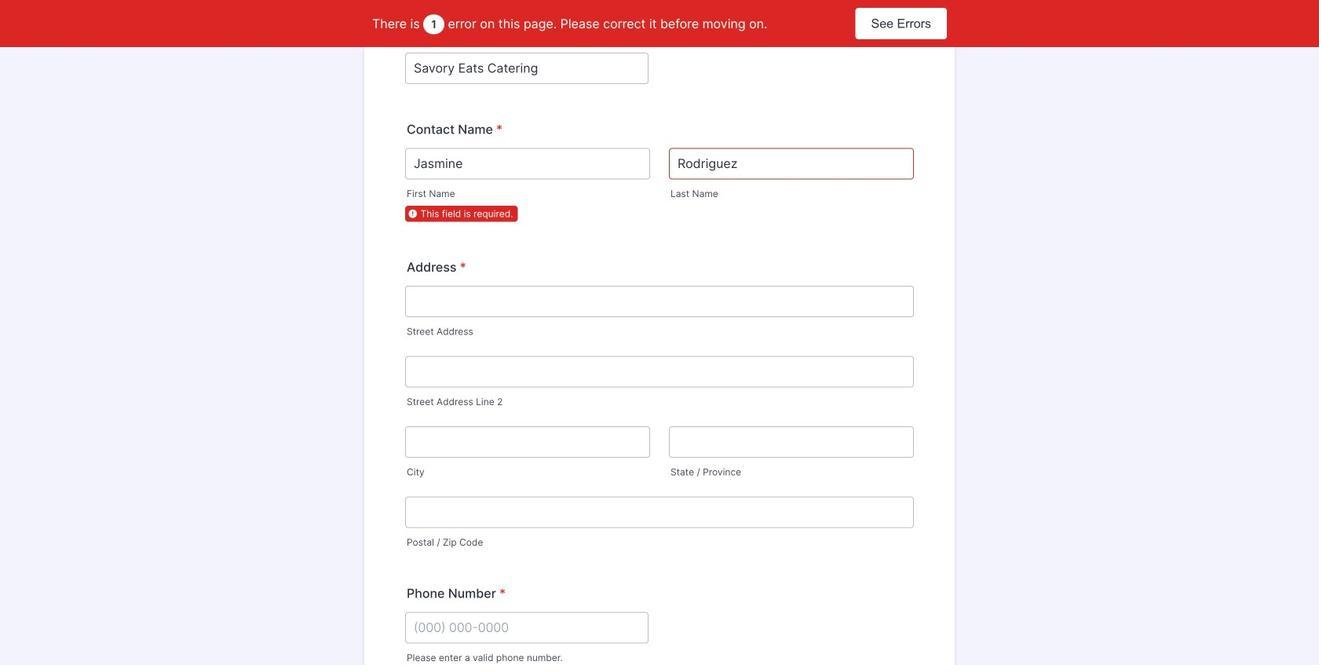 Task type: describe. For each thing, give the bounding box(es) containing it.
(000) 000-0000 telephone field
[[405, 612, 649, 643]]



Task type: locate. For each thing, give the bounding box(es) containing it.
alert
[[372, 14, 856, 34]]

None text field
[[405, 148, 650, 179], [405, 286, 914, 317], [669, 426, 914, 458], [405, 148, 650, 179], [405, 286, 914, 317], [669, 426, 914, 458]]

None text field
[[405, 53, 649, 84], [669, 148, 914, 179], [405, 356, 914, 387], [405, 426, 650, 458], [405, 497, 914, 528], [405, 53, 649, 84], [669, 148, 914, 179], [405, 356, 914, 387], [405, 426, 650, 458], [405, 497, 914, 528]]



Task type: vqa. For each thing, say whether or not it's contained in the screenshot.
  text box
no



